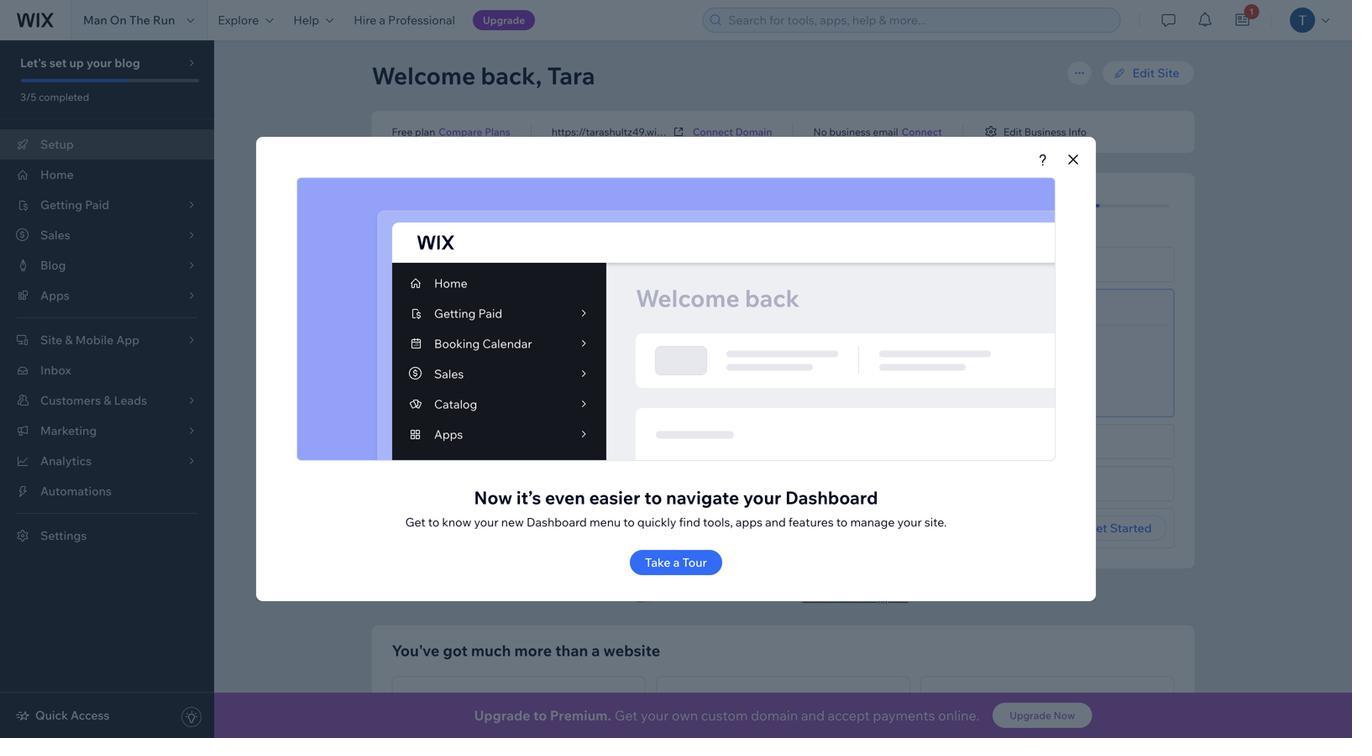 Task type: describe. For each thing, give the bounding box(es) containing it.
1 horizontal spatial set
[[429, 196, 452, 215]]

write
[[425, 434, 455, 449]]

on for higher
[[468, 714, 480, 727]]

2 horizontal spatial and
[[802, 708, 825, 724]]

no business email connect
[[814, 126, 943, 138]]

setup
[[40, 137, 74, 152]]

much
[[471, 642, 511, 660]]

accept
[[828, 708, 870, 724]]

wix
[[660, 590, 682, 605]]

that
[[1070, 714, 1089, 727]]

site. inside find over 800 powerful web apps to add to your site.
[[697, 727, 716, 739]]

setup link
[[0, 129, 214, 160]]

take a tour
[[645, 555, 707, 570]]

your left the first
[[457, 434, 482, 449]]

free plan compare plans
[[392, 126, 511, 138]]

it
[[628, 339, 635, 354]]

own
[[672, 708, 698, 724]]

2 vertical spatial domain
[[751, 708, 798, 724]]

to left know
[[428, 515, 440, 530]]

edit business info
[[1004, 126, 1087, 138]]

apps inside now it's even easier to navigate your dashboard get to know your new dashboard menu to quickly find tools, apps and features to manage your site.
[[736, 515, 763, 530]]

visitors
[[992, 714, 1026, 727]]

hire
[[354, 13, 377, 27]]

compare
[[439, 126, 483, 138]]

navigate
[[666, 487, 740, 509]]

find for find over 800 powerful web apps to add to your site.
[[674, 714, 695, 727]]

upgrade for upgrade
[[483, 14, 525, 26]]

to up quickly
[[645, 487, 662, 509]]

set inside sidebar 'element'
[[49, 55, 67, 70]]

1 horizontal spatial let's
[[392, 196, 426, 215]]

easier
[[590, 487, 641, 509]]

got
[[443, 642, 468, 660]]

advanced
[[547, 714, 593, 727]]

a right in
[[650, 339, 657, 354]]

upgrade now
[[1010, 710, 1076, 722]]

blog right the first
[[509, 434, 534, 449]]

the
[[1120, 714, 1135, 727]]

first
[[484, 434, 506, 449]]

stands
[[684, 590, 722, 605]]

to right 'add'
[[865, 714, 875, 727]]

welcome back, tara
[[372, 61, 595, 90]]

a for hire
[[379, 13, 386, 27]]

take a tour button
[[630, 550, 723, 576]]

upgrade now button
[[993, 703, 1093, 729]]

800
[[720, 714, 739, 727]]

professional
[[388, 13, 455, 27]]

type
[[523, 257, 548, 272]]

right
[[1137, 714, 1160, 727]]

rank
[[410, 714, 433, 727]]

edit for edit business info
[[1004, 126, 1023, 138]]

on-
[[729, 126, 744, 138]]

0 horizontal spatial and
[[565, 339, 586, 354]]

to left 'add'
[[833, 714, 842, 727]]

on for found
[[483, 521, 497, 536]]

completed inside sidebar 'element'
[[39, 91, 89, 103]]

wix stands with ukraine show your support
[[660, 590, 909, 605]]

on
[[110, 13, 127, 27]]

quick access button
[[15, 708, 110, 723]]

you've
[[392, 642, 440, 660]]

few
[[659, 339, 679, 354]]

get left found
[[425, 521, 445, 536]]

https://tarashultz49.wixsite.com/man-
[[552, 126, 729, 138]]

powerful
[[741, 714, 783, 727]]

upgrade to premium. get your own custom domain and accept payments online.
[[474, 708, 980, 724]]

to left 'premium.'
[[534, 708, 547, 724]]

blog inside sidebar 'element'
[[115, 55, 140, 70]]

1 vertical spatial custom
[[701, 708, 748, 724]]

up inside sidebar 'element'
[[69, 55, 84, 70]]

started
[[1111, 521, 1152, 536]]

edit business info button
[[984, 124, 1087, 139]]

update
[[425, 257, 465, 272]]

and inside now it's even easier to navigate your dashboard get to know your new dashboard menu to quickly find tools, apps and features to manage your site.
[[766, 515, 786, 530]]

menu
[[590, 515, 621, 530]]

market
[[721, 693, 761, 708]]

business
[[1025, 126, 1067, 138]]

show
[[803, 590, 833, 605]]

instagram
[[1027, 693, 1085, 708]]

upgrade for upgrade to premium. get your own custom domain and accept payments online.
[[474, 708, 531, 724]]

edit for edit site
[[1133, 66, 1155, 80]]

now inside now it's even easier to navigate your dashboard get to know your new dashboard menu to quickly find tools, apps and features to manage your site.
[[474, 487, 513, 509]]

to left manage
[[837, 515, 848, 530]]

connect link
[[902, 124, 943, 139]]

man on the run
[[83, 13, 175, 27]]

info
[[1069, 126, 1087, 138]]

higher
[[436, 714, 466, 727]]

no
[[814, 126, 828, 138]]

clicks.
[[682, 339, 715, 354]]

your inside find over 800 powerful web apps to add to your site.
[[674, 727, 695, 739]]

your inside sidebar 'element'
[[87, 55, 112, 70]]

secure
[[589, 339, 625, 354]]

ads
[[1087, 693, 1109, 708]]

quick
[[35, 708, 68, 723]]

home link
[[0, 160, 214, 190]]

show your support button
[[803, 590, 909, 605]]

manage
[[851, 515, 895, 530]]

payments
[[873, 708, 936, 724]]

apps inside find over 800 powerful web apps to add to your site.
[[807, 714, 830, 727]]

welcome
[[372, 61, 476, 90]]

1
[[1250, 6, 1254, 17]]

your
[[836, 590, 861, 605]]

more
[[515, 642, 552, 660]]

new
[[501, 515, 524, 530]]

let's go
[[735, 373, 780, 388]]

get right 'premium.'
[[615, 708, 638, 724]]

find your perfect domain and secure it in a few clicks.
[[425, 339, 715, 354]]

automations
[[40, 484, 112, 499]]

google for higher
[[482, 714, 517, 727]]

to right menu
[[624, 515, 635, 530]]

explore
[[218, 13, 259, 27]]

even
[[545, 487, 586, 509]]

1 vertical spatial 3/5 completed
[[921, 200, 990, 212]]

site
[[973, 714, 990, 727]]

blog up 'type'
[[513, 196, 546, 215]]

upgrade for upgrade now
[[1010, 710, 1052, 722]]

seo inside rank higher on google using advanced seo tools.
[[595, 714, 616, 727]]

reach
[[1091, 714, 1117, 727]]

1 button
[[1225, 0, 1261, 40]]

go
[[763, 373, 780, 388]]

now inside button
[[1054, 710, 1076, 722]]

tara
[[548, 61, 595, 90]]

sidebar element
[[0, 40, 214, 739]]

https://tarashultz49.wixsite.com/man-on-the-run
[[552, 126, 779, 138]]

1 horizontal spatial 3/5
[[921, 200, 937, 212]]



Task type: locate. For each thing, give the bounding box(es) containing it.
0 horizontal spatial apps
[[736, 515, 763, 530]]

site. left 800
[[697, 727, 716, 739]]

0 vertical spatial on
[[483, 521, 497, 536]]

1 vertical spatial find
[[674, 714, 695, 727]]

1 vertical spatial domain
[[521, 339, 563, 354]]

it's
[[517, 487, 541, 509]]

a down update your blog type
[[475, 300, 482, 315]]

get started button
[[1072, 516, 1168, 541]]

a right than
[[592, 642, 600, 660]]

google down it's
[[499, 521, 540, 536]]

1 horizontal spatial up
[[455, 196, 474, 215]]

let's set up your blog
[[20, 55, 140, 70], [392, 196, 546, 215]]

0 horizontal spatial find
[[425, 339, 449, 354]]

1 horizontal spatial with
[[1028, 714, 1048, 727]]

take
[[645, 555, 671, 570]]

3/5 completed inside sidebar 'element'
[[20, 91, 89, 103]]

edit left site
[[1133, 66, 1155, 80]]

ads
[[1051, 714, 1067, 727]]

connect a custom domain
[[425, 300, 571, 315]]

your right update
[[468, 257, 493, 272]]

0 vertical spatial google
[[499, 521, 540, 536]]

0 horizontal spatial set
[[49, 55, 67, 70]]

1 vertical spatial let's set up your blog
[[392, 196, 546, 215]]

0 horizontal spatial site.
[[697, 727, 716, 739]]

online.
[[939, 708, 980, 724]]

0 vertical spatial find
[[425, 339, 449, 354]]

edit inside button
[[1004, 126, 1023, 138]]

edit left business
[[1004, 126, 1023, 138]]

0 vertical spatial up
[[69, 55, 84, 70]]

0 vertical spatial custom
[[484, 300, 526, 315]]

1 vertical spatial 3/5
[[921, 200, 937, 212]]

hire a professional
[[354, 13, 455, 27]]

0 horizontal spatial up
[[69, 55, 84, 70]]

0 horizontal spatial 3/5
[[20, 91, 36, 103]]

and left "accept"
[[802, 708, 825, 724]]

3/5 inside sidebar 'element'
[[20, 91, 36, 103]]

website right than
[[604, 642, 661, 660]]

upgrade inside button
[[483, 14, 525, 26]]

set up update
[[429, 196, 452, 215]]

1 vertical spatial completed
[[940, 200, 990, 212]]

get inside button
[[1088, 521, 1108, 536]]

perfect
[[479, 339, 519, 354]]

blog down man on the run
[[115, 55, 140, 70]]

app market
[[694, 693, 761, 708]]

domain for custom
[[529, 300, 571, 315]]

on inside rank higher on google using advanced seo tools.
[[468, 714, 480, 727]]

1 vertical spatial let's
[[392, 196, 426, 215]]

0 vertical spatial domain
[[529, 300, 571, 315]]

with right stands
[[725, 590, 749, 605]]

help button
[[283, 0, 344, 40]]

upgrade up back,
[[483, 14, 525, 26]]

0 vertical spatial set
[[49, 55, 67, 70]]

a right the 'hire'
[[379, 13, 386, 27]]

1 horizontal spatial edit
[[1133, 66, 1155, 80]]

up
[[69, 55, 84, 70], [455, 196, 474, 215]]

0 horizontal spatial website
[[493, 476, 536, 491]]

automations link
[[0, 476, 214, 507]]

connect domain
[[693, 126, 773, 138]]

e.g., mystunningwebsite.com field
[[446, 369, 700, 392]]

1 vertical spatial edit
[[1004, 126, 1023, 138]]

&
[[1017, 693, 1025, 708]]

a inside button
[[674, 555, 680, 570]]

tools.
[[410, 727, 435, 739]]

domain
[[529, 300, 571, 315], [521, 339, 563, 354], [751, 708, 798, 724]]

2 vertical spatial and
[[802, 708, 825, 724]]

dashboard
[[786, 487, 879, 509], [527, 515, 587, 530]]

0 horizontal spatial seo
[[430, 693, 455, 708]]

inbox
[[40, 363, 71, 378]]

1 vertical spatial dashboard
[[527, 515, 587, 530]]

domain right 800
[[751, 708, 798, 724]]

3/5 completed up setup
[[20, 91, 89, 103]]

upgrade right higher
[[474, 708, 531, 724]]

write your first blog post
[[425, 434, 561, 449]]

0 horizontal spatial edit
[[1004, 126, 1023, 138]]

hire a professional link
[[344, 0, 466, 40]]

your left new
[[474, 515, 499, 530]]

1 vertical spatial apps
[[807, 714, 830, 727]]

1 vertical spatial on
[[468, 714, 480, 727]]

google for found
[[499, 521, 540, 536]]

let's set up your blog up update your blog type
[[392, 196, 546, 215]]

0 horizontal spatial let's set up your blog
[[20, 55, 140, 70]]

site. inside now it's even easier to navigate your dashboard get to know your new dashboard menu to quickly find tools, apps and features to manage your site.
[[925, 515, 947, 530]]

google left using
[[482, 714, 517, 727]]

1 horizontal spatial and
[[766, 515, 786, 530]]

web
[[785, 714, 805, 727]]

a for take
[[674, 555, 680, 570]]

on right higher
[[468, 714, 480, 727]]

apps right web
[[807, 714, 830, 727]]

0 horizontal spatial completed
[[39, 91, 89, 103]]

connect right 'email'
[[902, 126, 943, 138]]

inbox link
[[0, 355, 214, 386]]

features
[[789, 515, 834, 530]]

now it's even easier to navigate your dashboard get to know your new dashboard menu to quickly find tools, apps and features to manage your site.
[[405, 487, 947, 530]]

and left features
[[766, 515, 786, 530]]

your right "navigate"
[[744, 487, 782, 509]]

man
[[83, 13, 107, 27]]

0 vertical spatial edit
[[1133, 66, 1155, 80]]

now up new
[[474, 487, 513, 509]]

1 vertical spatial with
[[1028, 714, 1048, 727]]

1 horizontal spatial now
[[1054, 710, 1076, 722]]

your left perfect at left top
[[451, 339, 476, 354]]

up down man
[[69, 55, 84, 70]]

with
[[725, 590, 749, 605], [1028, 714, 1048, 727]]

quick access
[[35, 708, 110, 723]]

on left new
[[483, 521, 497, 536]]

design your website
[[425, 476, 536, 491]]

connect domain link
[[693, 124, 773, 139]]

premium.
[[550, 708, 612, 724]]

1 vertical spatial now
[[1054, 710, 1076, 722]]

edit
[[1133, 66, 1155, 80], [1004, 126, 1023, 138]]

1 vertical spatial seo
[[595, 714, 616, 727]]

1 vertical spatial site.
[[697, 727, 716, 739]]

support
[[863, 590, 909, 605]]

website up new
[[493, 476, 536, 491]]

1 vertical spatial up
[[455, 196, 474, 215]]

let's set up your blog down man
[[20, 55, 140, 70]]

0 horizontal spatial custom
[[484, 300, 526, 315]]

1 horizontal spatial custom
[[701, 708, 748, 724]]

seo
[[430, 693, 455, 708], [595, 714, 616, 727]]

2 horizontal spatial let's
[[735, 373, 761, 388]]

home
[[40, 167, 74, 182]]

app
[[694, 693, 718, 708]]

with down facebook & instagram ads
[[1028, 714, 1048, 727]]

1 horizontal spatial dashboard
[[786, 487, 879, 509]]

0 horizontal spatial with
[[725, 590, 749, 605]]

find inside find over 800 powerful web apps to add to your site.
[[674, 714, 695, 727]]

1 horizontal spatial on
[[483, 521, 497, 536]]

a left tour
[[674, 555, 680, 570]]

Search for tools, apps, help & more... field
[[724, 8, 1115, 32]]

tour
[[683, 555, 707, 570]]

upgrade down facebook & instagram ads
[[1010, 710, 1052, 722]]

let's set up your blog inside sidebar 'element'
[[20, 55, 140, 70]]

1 horizontal spatial let's set up your blog
[[392, 196, 546, 215]]

connect for connect a custom domain
[[425, 300, 473, 315]]

let's inside button
[[735, 373, 761, 388]]

completed
[[39, 91, 89, 103], [940, 200, 990, 212]]

upgrade button
[[473, 10, 535, 30]]

get
[[405, 515, 426, 530], [425, 521, 445, 536], [1088, 521, 1108, 536], [615, 708, 638, 724]]

your right design
[[466, 476, 490, 491]]

edit site
[[1133, 66, 1180, 80]]

settings
[[40, 529, 87, 543]]

0 horizontal spatial now
[[474, 487, 513, 509]]

your right manage
[[898, 515, 922, 530]]

0 horizontal spatial 3/5 completed
[[20, 91, 89, 103]]

get left started
[[1088, 521, 1108, 536]]

0 vertical spatial website
[[493, 476, 536, 491]]

domain right perfect at left top
[[521, 339, 563, 354]]

1 horizontal spatial find
[[674, 714, 695, 727]]

set up setup
[[49, 55, 67, 70]]

1 horizontal spatial website
[[604, 642, 661, 660]]

0 vertical spatial now
[[474, 487, 513, 509]]

0 vertical spatial completed
[[39, 91, 89, 103]]

3/5 completed down the connect link
[[921, 200, 990, 212]]

0 horizontal spatial let's
[[20, 55, 47, 70]]

website
[[493, 476, 536, 491], [604, 642, 661, 660]]

get left know
[[405, 515, 426, 530]]

seo up higher
[[430, 693, 455, 708]]

0 horizontal spatial connect
[[425, 300, 473, 315]]

get inside now it's even easier to navigate your dashboard get to know your new dashboard menu to quickly find tools, apps and features to manage your site.
[[405, 515, 426, 530]]

tools,
[[703, 515, 733, 530]]

blog
[[115, 55, 140, 70], [513, 196, 546, 215], [495, 257, 520, 272], [509, 434, 534, 449]]

add
[[845, 714, 863, 727]]

found
[[448, 521, 480, 536]]

find
[[679, 515, 701, 530]]

find left over
[[674, 714, 695, 727]]

0 vertical spatial let's set up your blog
[[20, 55, 140, 70]]

let's inside sidebar 'element'
[[20, 55, 47, 70]]

dashboard down even
[[527, 515, 587, 530]]

connect for connect domain
[[693, 126, 734, 138]]

seo right advanced
[[595, 714, 616, 727]]

update your blog type
[[425, 257, 548, 272]]

over
[[697, 714, 718, 727]]

0 vertical spatial dashboard
[[786, 487, 879, 509]]

site. right manage
[[925, 515, 947, 530]]

domain up find your perfect domain and secure it in a few clicks.
[[529, 300, 571, 315]]

your down man
[[87, 55, 112, 70]]

find over 800 powerful web apps to add to your site.
[[674, 714, 875, 739]]

connect down update
[[425, 300, 473, 315]]

ukraine
[[752, 590, 796, 605]]

connect left the- on the top of page
[[693, 126, 734, 138]]

google inside rank higher on google using advanced seo tools.
[[482, 714, 517, 727]]

0 vertical spatial site.
[[925, 515, 947, 530]]

2 vertical spatial let's
[[735, 373, 761, 388]]

plan
[[415, 126, 435, 138]]

your left own at the bottom
[[641, 708, 669, 724]]

1 horizontal spatial seo
[[595, 714, 616, 727]]

0 vertical spatial 3/5 completed
[[20, 91, 89, 103]]

1 horizontal spatial completed
[[940, 200, 990, 212]]

a for connect
[[475, 300, 482, 315]]

0 vertical spatial let's
[[20, 55, 47, 70]]

1 horizontal spatial connect
[[693, 126, 734, 138]]

1 vertical spatial set
[[429, 196, 452, 215]]

help
[[294, 13, 319, 27]]

now down instagram
[[1054, 710, 1076, 722]]

1 vertical spatial google
[[482, 714, 517, 727]]

0 vertical spatial with
[[725, 590, 749, 605]]

0 vertical spatial apps
[[736, 515, 763, 530]]

1 horizontal spatial site.
[[925, 515, 947, 530]]

blog left 'type'
[[495, 257, 520, 272]]

attract
[[938, 714, 971, 727]]

to
[[645, 487, 662, 509], [428, 515, 440, 530], [624, 515, 635, 530], [837, 515, 848, 530], [534, 708, 547, 724], [833, 714, 842, 727], [865, 714, 875, 727]]

audience.
[[938, 727, 984, 739]]

0 horizontal spatial dashboard
[[527, 515, 587, 530]]

apps
[[736, 515, 763, 530], [807, 714, 830, 727]]

with inside attract site visitors with ads that reach the right audience.
[[1028, 714, 1048, 727]]

up up update
[[455, 196, 474, 215]]

find left perfect at left top
[[425, 339, 449, 354]]

1 vertical spatial and
[[766, 515, 786, 530]]

0 vertical spatial and
[[565, 339, 586, 354]]

1 horizontal spatial apps
[[807, 714, 830, 727]]

dashboard up features
[[786, 487, 879, 509]]

and left secure
[[565, 339, 586, 354]]

site.
[[925, 515, 947, 530], [697, 727, 716, 739]]

apps right "tools,"
[[736, 515, 763, 530]]

1 horizontal spatial 3/5 completed
[[921, 200, 990, 212]]

attract site visitors with ads that reach the right audience.
[[938, 714, 1160, 739]]

run
[[763, 126, 779, 138]]

run
[[153, 13, 175, 27]]

upgrade inside upgrade now button
[[1010, 710, 1052, 722]]

business
[[830, 126, 871, 138]]

1 vertical spatial website
[[604, 642, 661, 660]]

your
[[87, 55, 112, 70], [477, 196, 510, 215], [468, 257, 493, 272], [451, 339, 476, 354], [457, 434, 482, 449], [466, 476, 490, 491], [744, 487, 782, 509], [474, 515, 499, 530], [898, 515, 922, 530], [641, 708, 669, 724], [674, 727, 695, 739]]

your up update your blog type
[[477, 196, 510, 215]]

let's go button
[[720, 368, 795, 393]]

0 horizontal spatial on
[[468, 714, 480, 727]]

0 vertical spatial 3/5
[[20, 91, 36, 103]]

your down own at the bottom
[[674, 727, 695, 739]]

2 horizontal spatial connect
[[902, 126, 943, 138]]

find for find your perfect domain and secure it in a few clicks.
[[425, 339, 449, 354]]

compare plans link
[[439, 124, 511, 139]]

0 vertical spatial seo
[[430, 693, 455, 708]]

domain for perfect
[[521, 339, 563, 354]]



Task type: vqa. For each thing, say whether or not it's contained in the screenshot.
completed inside Sidebar element
yes



